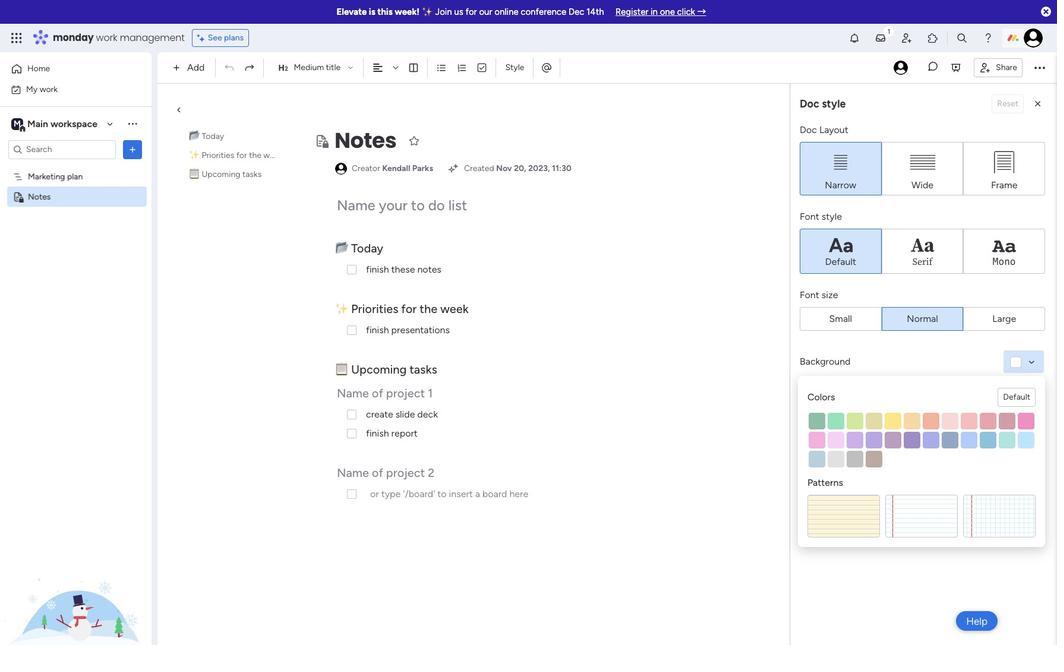 Task type: vqa. For each thing, say whether or not it's contained in the screenshot.
See Plans icon
no



Task type: describe. For each thing, give the bounding box(es) containing it.
help
[[967, 616, 988, 628]]

group for doc layout
[[800, 142, 1046, 196]]

1 vertical spatial 📋
[[335, 363, 348, 377]]

image
[[845, 429, 871, 441]]

finish presentations
[[366, 325, 450, 336]]

1 horizontal spatial private board image
[[315, 134, 329, 148]]

doc layout
[[800, 124, 849, 136]]

management
[[120, 31, 185, 45]]

workspace image
[[11, 117, 23, 131]]

serif group
[[800, 229, 1046, 274]]

group for font size
[[800, 307, 1046, 331]]

my work
[[26, 84, 58, 94]]

cover image
[[817, 429, 871, 441]]

see plans button
[[192, 29, 249, 47]]

0 vertical spatial the
[[249, 150, 262, 161]]

add
[[187, 62, 205, 73]]

→
[[698, 7, 707, 17]]

report
[[392, 428, 418, 439]]

select product image
[[11, 32, 23, 44]]

join
[[436, 7, 452, 17]]

created
[[464, 164, 495, 174]]

on for title
[[1033, 453, 1046, 464]]

register in one click → link
[[616, 7, 707, 17]]

cover
[[817, 429, 843, 441]]

our
[[480, 7, 493, 17]]

doc info
[[817, 501, 853, 512]]

info
[[837, 501, 853, 512]]

kendall parks image
[[1025, 29, 1044, 48]]

large button
[[964, 307, 1046, 331]]

slide
[[396, 409, 415, 420]]

board activity image
[[894, 61, 909, 75]]

see
[[208, 33, 222, 43]]

large
[[993, 313, 1017, 325]]

layout
[[820, 124, 849, 136]]

home button
[[7, 59, 128, 78]]

my work button
[[7, 80, 128, 99]]

notifications image
[[849, 32, 861, 44]]

20,
[[514, 164, 527, 174]]

main
[[27, 118, 48, 129]]

presentations
[[392, 325, 450, 336]]

monday work management
[[53, 31, 185, 45]]

default inside serif group
[[826, 256, 857, 268]]

11:30
[[552, 164, 572, 174]]

redo ⌘+y image
[[245, 62, 255, 73]]

finish for finish report
[[366, 428, 389, 439]]

on for doc info
[[1033, 501, 1046, 512]]

created nov 20, 2023, 11:30
[[464, 164, 572, 174]]

serif button
[[882, 229, 964, 274]]

monday
[[53, 31, 94, 45]]

off for info
[[985, 501, 999, 512]]

workspace
[[50, 118, 98, 129]]

see plans
[[208, 33, 244, 43]]

1 horizontal spatial tasks
[[410, 363, 438, 377]]

table of content
[[817, 477, 887, 488]]

options image
[[127, 144, 139, 156]]

v2 ellipsis image
[[1035, 60, 1046, 76]]

0 horizontal spatial 📋 upcoming tasks
[[189, 169, 262, 180]]

kendall
[[382, 164, 411, 174]]

this
[[378, 7, 393, 17]]

narrow button
[[800, 142, 882, 196]]

serif
[[913, 256, 933, 268]]

0 horizontal spatial private board image
[[12, 191, 24, 202]]

mono
[[994, 256, 1017, 268]]

normal button
[[882, 307, 964, 331]]

1 vertical spatial default
[[1004, 392, 1031, 403]]

1 vertical spatial the
[[420, 302, 438, 316]]

list box containing marketing plan
[[0, 164, 152, 367]]

bulleted list image
[[437, 62, 447, 73]]

parks
[[413, 164, 433, 174]]

deck
[[418, 409, 438, 420]]

in
[[651, 7, 658, 17]]

0 vertical spatial week
[[264, 150, 283, 161]]

plan
[[67, 172, 83, 182]]

help button
[[957, 612, 998, 632]]

0 horizontal spatial ✨
[[189, 150, 200, 161]]

finish for finish these notes
[[366, 264, 389, 275]]

nov
[[497, 164, 512, 174]]

style
[[506, 62, 525, 73]]

add button
[[168, 58, 212, 77]]

share button
[[975, 58, 1023, 77]]

register in one click →
[[616, 7, 707, 17]]

finish these notes
[[366, 264, 442, 275]]

0 horizontal spatial default button
[[800, 229, 882, 274]]

wide button
[[882, 142, 964, 196]]

off for image
[[985, 429, 999, 441]]

1 vertical spatial today
[[351, 241, 384, 256]]

1 vertical spatial upcoming
[[351, 363, 407, 377]]

size
[[822, 290, 839, 301]]

my
[[26, 84, 38, 94]]

on for cover image
[[1033, 429, 1046, 441]]

0 vertical spatial 📂
[[189, 131, 200, 142]]

1 vertical spatial ✨ priorities for the week
[[335, 302, 469, 316]]

0 vertical spatial priorities
[[202, 150, 234, 161]]

work for my
[[40, 84, 58, 94]]



Task type: locate. For each thing, give the bounding box(es) containing it.
work
[[96, 31, 117, 45], [40, 84, 58, 94]]

finish left presentations
[[366, 325, 389, 336]]

1 horizontal spatial 📋
[[335, 363, 348, 377]]

4 on from the top
[[1033, 501, 1046, 512]]

frame
[[992, 179, 1018, 191]]

off
[[985, 429, 999, 441], [985, 453, 999, 464], [985, 501, 999, 512]]

0 horizontal spatial 📂 today
[[189, 131, 224, 142]]

group
[[800, 142, 1046, 196], [800, 307, 1046, 331]]

background
[[800, 356, 851, 367]]

2 vertical spatial finish
[[366, 428, 389, 439]]

1 vertical spatial private board image
[[12, 191, 24, 202]]

narrow
[[826, 179, 857, 191]]

finish down create
[[366, 428, 389, 439]]

group containing narrow
[[800, 142, 1046, 196]]

font for font size
[[800, 290, 820, 301]]

1 horizontal spatial priorities
[[351, 302, 399, 316]]

of
[[842, 477, 851, 488]]

small
[[830, 313, 853, 325]]

doc left info
[[817, 501, 834, 512]]

0 vertical spatial 📋 upcoming tasks
[[189, 169, 262, 180]]

📂
[[189, 131, 200, 142], [335, 241, 348, 256]]

font down the narrow button
[[800, 211, 820, 222]]

1 vertical spatial doc
[[800, 124, 818, 136]]

1 image
[[884, 24, 895, 38]]

inbox image
[[875, 32, 887, 44]]

1 vertical spatial font
[[800, 290, 820, 301]]

style button
[[500, 58, 530, 78]]

1 horizontal spatial the
[[420, 302, 438, 316]]

doc up doc layout
[[800, 97, 820, 110]]

0 vertical spatial font
[[800, 211, 820, 222]]

private board image
[[315, 134, 329, 148], [12, 191, 24, 202]]

0 vertical spatial default
[[826, 256, 857, 268]]

0 vertical spatial default button
[[800, 229, 882, 274]]

0 horizontal spatial tasks
[[243, 169, 262, 180]]

0 horizontal spatial today
[[202, 131, 224, 142]]

us
[[455, 7, 464, 17]]

0 horizontal spatial default
[[826, 256, 857, 268]]

2 on from the top
[[1033, 453, 1046, 464]]

doc
[[800, 97, 820, 110], [800, 124, 818, 136], [817, 501, 834, 512]]

mono button
[[964, 229, 1046, 274]]

0 horizontal spatial priorities
[[202, 150, 234, 161]]

3 finish from the top
[[366, 428, 389, 439]]

1 group from the top
[[800, 142, 1046, 196]]

0 horizontal spatial week
[[264, 150, 283, 161]]

default
[[826, 256, 857, 268], [1004, 392, 1031, 403]]

tasks
[[243, 169, 262, 180], [410, 363, 438, 377]]

1 vertical spatial default button
[[999, 388, 1036, 407]]

wide
[[912, 179, 934, 191]]

0 vertical spatial for
[[466, 7, 477, 17]]

main workspace
[[27, 118, 98, 129]]

1 vertical spatial tasks
[[410, 363, 438, 377]]

create slide deck
[[366, 409, 438, 420]]

1 on from the top
[[1033, 429, 1046, 441]]

0 vertical spatial ✨ priorities for the week
[[189, 150, 283, 161]]

checklist image
[[477, 62, 488, 73]]

conference
[[521, 7, 567, 17]]

1 off from the top
[[985, 429, 999, 441]]

0 horizontal spatial for
[[236, 150, 247, 161]]

1 horizontal spatial default button
[[999, 388, 1036, 407]]

work for monday
[[96, 31, 117, 45]]

elevate is this week! ✨ join us for our online conference dec 14th
[[337, 7, 605, 17]]

1 horizontal spatial work
[[96, 31, 117, 45]]

1 horizontal spatial week
[[441, 302, 469, 316]]

0 horizontal spatial 📋
[[189, 169, 200, 180]]

1 vertical spatial 📂
[[335, 241, 348, 256]]

2 vertical spatial off
[[985, 501, 999, 512]]

font style
[[800, 211, 843, 222]]

patterns
[[808, 478, 844, 489]]

0 vertical spatial notes
[[335, 125, 397, 156]]

work right monday
[[96, 31, 117, 45]]

1 horizontal spatial upcoming
[[351, 363, 407, 377]]

finish for finish presentations
[[366, 325, 389, 336]]

online
[[495, 7, 519, 17]]

work right my
[[40, 84, 58, 94]]

lottie animation image
[[0, 526, 152, 646]]

style down narrow
[[822, 211, 843, 222]]

header
[[801, 405, 833, 416]]

0 vertical spatial tasks
[[243, 169, 262, 180]]

default button
[[800, 229, 882, 274], [999, 388, 1036, 407]]

home
[[27, 64, 50, 74]]

button padding image
[[1033, 98, 1045, 110]]

normal
[[908, 313, 939, 325]]

notes inside field
[[335, 125, 397, 156]]

list box
[[0, 164, 152, 367]]

1 horizontal spatial ✨
[[335, 302, 348, 316]]

1 vertical spatial notes
[[28, 192, 51, 202]]

1 finish from the top
[[366, 264, 389, 275]]

2 horizontal spatial ✨
[[422, 7, 433, 17]]

workspace options image
[[127, 118, 139, 130]]

medium title
[[294, 62, 341, 73]]

0 horizontal spatial work
[[40, 84, 58, 94]]

0 horizontal spatial notes
[[28, 192, 51, 202]]

colors
[[808, 392, 836, 403]]

0 vertical spatial today
[[202, 131, 224, 142]]

today
[[202, 131, 224, 142], [351, 241, 384, 256]]

option
[[0, 166, 152, 168]]

week!
[[395, 7, 420, 17]]

2 horizontal spatial for
[[466, 7, 477, 17]]

3 on from the top
[[1033, 477, 1046, 488]]

2 off from the top
[[985, 453, 999, 464]]

1 font from the top
[[800, 211, 820, 222]]

2 vertical spatial ✨
[[335, 302, 348, 316]]

0 vertical spatial doc
[[800, 97, 820, 110]]

create
[[366, 409, 393, 420]]

on
[[1033, 429, 1046, 441], [1033, 453, 1046, 464], [1033, 477, 1046, 488], [1033, 501, 1046, 512]]

medium
[[294, 62, 324, 73]]

3 off from the top
[[985, 501, 999, 512]]

1 horizontal spatial 📋 upcoming tasks
[[335, 363, 438, 377]]

mention image
[[541, 62, 553, 73]]

0 vertical spatial 📂 today
[[189, 131, 224, 142]]

1 horizontal spatial default
[[1004, 392, 1031, 403]]

style up layout
[[822, 97, 847, 110]]

1 vertical spatial ✨
[[189, 150, 200, 161]]

for
[[466, 7, 477, 17], [236, 150, 247, 161], [402, 302, 417, 316]]

0 horizontal spatial the
[[249, 150, 262, 161]]

these
[[392, 264, 415, 275]]

📂 today
[[189, 131, 224, 142], [335, 241, 387, 256]]

0 vertical spatial 📋
[[189, 169, 200, 180]]

1 vertical spatial 📂 today
[[335, 241, 387, 256]]

share
[[997, 62, 1018, 72]]

1 horizontal spatial notes
[[335, 125, 397, 156]]

1 vertical spatial 📋 upcoming tasks
[[335, 363, 438, 377]]

m
[[14, 119, 21, 129]]

priorities
[[202, 150, 234, 161], [351, 302, 399, 316]]

small button
[[800, 307, 882, 331]]

dec
[[569, 7, 585, 17]]

finish left these
[[366, 264, 389, 275]]

1 horizontal spatial 📂
[[335, 241, 348, 256]]

notes down marketing
[[28, 192, 51, 202]]

2023,
[[529, 164, 550, 174]]

📋 upcoming tasks
[[189, 169, 262, 180], [335, 363, 438, 377]]

layout image
[[409, 62, 420, 73]]

2 finish from the top
[[366, 325, 389, 336]]

finish report
[[366, 428, 418, 439]]

0 vertical spatial style
[[822, 97, 847, 110]]

font size
[[800, 290, 839, 301]]

invite members image
[[901, 32, 913, 44]]

✨ priorities for the week
[[189, 150, 283, 161], [335, 302, 469, 316]]

1 vertical spatial work
[[40, 84, 58, 94]]

marketing
[[28, 172, 65, 182]]

search everything image
[[957, 32, 969, 44]]

apps image
[[928, 32, 940, 44]]

notes
[[418, 264, 442, 275]]

font left the size
[[800, 290, 820, 301]]

0 vertical spatial finish
[[366, 264, 389, 275]]

plans
[[224, 33, 244, 43]]

click
[[678, 7, 696, 17]]

1 horizontal spatial today
[[351, 241, 384, 256]]

1 vertical spatial off
[[985, 453, 999, 464]]

register
[[616, 7, 649, 17]]

title
[[326, 62, 341, 73]]

notes inside list box
[[28, 192, 51, 202]]

1 vertical spatial group
[[800, 307, 1046, 331]]

font for font style
[[800, 211, 820, 222]]

2 font from the top
[[800, 290, 820, 301]]

content
[[853, 477, 887, 488]]

group containing small
[[800, 307, 1046, 331]]

0 horizontal spatial ✨ priorities for the week
[[189, 150, 283, 161]]

0 vertical spatial off
[[985, 429, 999, 441]]

1 vertical spatial week
[[441, 302, 469, 316]]

0 horizontal spatial upcoming
[[202, 169, 241, 180]]

0 vertical spatial upcoming
[[202, 169, 241, 180]]

Search in workspace field
[[25, 143, 99, 156]]

style for font style
[[822, 211, 843, 222]]

doc for doc info
[[817, 501, 834, 512]]

✨
[[422, 7, 433, 17], [189, 150, 200, 161], [335, 302, 348, 316]]

0 vertical spatial work
[[96, 31, 117, 45]]

1 vertical spatial style
[[822, 211, 843, 222]]

2 vertical spatial doc
[[817, 501, 834, 512]]

style for doc style
[[822, 97, 847, 110]]

2 vertical spatial for
[[402, 302, 417, 316]]

0 vertical spatial ✨
[[422, 7, 433, 17]]

is
[[369, 7, 376, 17]]

0 horizontal spatial 📂
[[189, 131, 200, 142]]

0 vertical spatial private board image
[[315, 134, 329, 148]]

title
[[817, 453, 835, 464]]

doc for doc style
[[800, 97, 820, 110]]

doc left layout
[[800, 124, 818, 136]]

1 horizontal spatial 📂 today
[[335, 241, 387, 256]]

doc for doc layout
[[800, 124, 818, 136]]

add to favorites image
[[409, 135, 421, 147]]

Notes field
[[332, 125, 400, 156]]

frame button
[[964, 142, 1046, 196]]

marketing plan
[[28, 172, 83, 182]]

lottie animation element
[[0, 526, 152, 646]]

1 horizontal spatial ✨ priorities for the week
[[335, 302, 469, 316]]

1 vertical spatial finish
[[366, 325, 389, 336]]

work inside the my work button
[[40, 84, 58, 94]]

14th
[[587, 7, 605, 17]]

doc style
[[800, 97, 847, 110]]

0 vertical spatial group
[[800, 142, 1046, 196]]

upcoming
[[202, 169, 241, 180], [351, 363, 407, 377]]

creator
[[352, 164, 380, 174]]

help image
[[983, 32, 995, 44]]

1 vertical spatial for
[[236, 150, 247, 161]]

elevate
[[337, 7, 367, 17]]

workspace selection element
[[11, 117, 99, 132]]

1 horizontal spatial for
[[402, 302, 417, 316]]

notes up creator
[[335, 125, 397, 156]]

table
[[817, 477, 839, 488]]

1 vertical spatial priorities
[[351, 302, 399, 316]]

numbered list image
[[457, 62, 468, 73]]

creator kendall parks
[[352, 164, 433, 174]]

2 group from the top
[[800, 307, 1046, 331]]

one
[[660, 7, 675, 17]]



